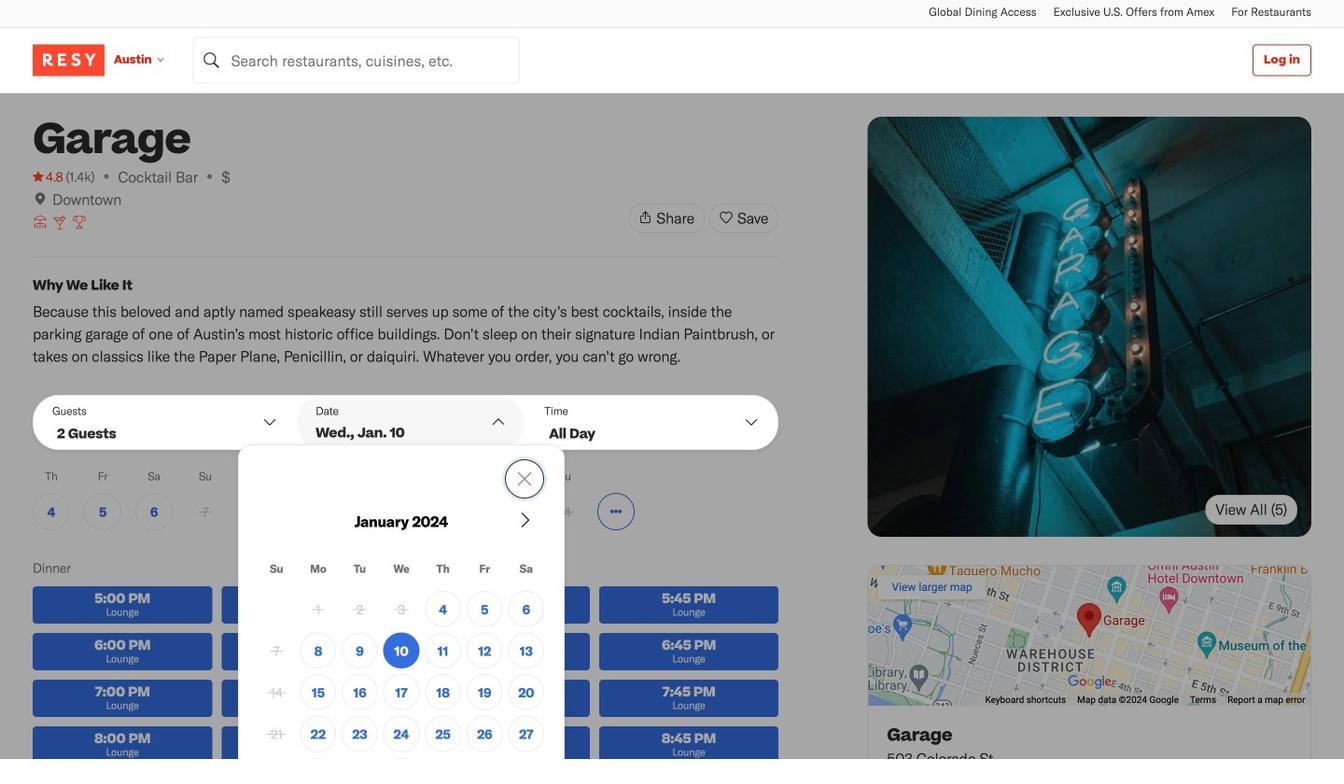 Task type: locate. For each thing, give the bounding box(es) containing it.
cell
[[300, 591, 336, 627], [342, 591, 378, 627], [384, 591, 420, 627], [425, 591, 461, 627], [467, 591, 503, 627], [508, 591, 544, 627], [259, 633, 295, 669], [300, 633, 336, 669], [342, 633, 378, 669], [384, 633, 420, 669], [425, 633, 461, 669], [467, 633, 503, 669], [508, 633, 544, 669], [259, 674, 295, 710], [300, 674, 336, 710], [342, 674, 378, 710], [384, 674, 420, 710], [425, 674, 461, 710], [467, 674, 503, 710], [508, 674, 544, 710], [259, 716, 295, 752], [300, 716, 336, 752], [342, 716, 378, 752], [384, 716, 420, 752], [425, 716, 461, 752], [467, 716, 503, 752], [508, 716, 544, 752]]

column header
[[259, 561, 295, 585], [300, 561, 336, 585], [342, 561, 378, 585], [384, 561, 420, 585], [425, 561, 461, 585], [467, 561, 503, 585], [508, 561, 544, 585]]

Search restaurants, cuisines, etc. text field
[[193, 37, 520, 84]]

1 row from the top
[[259, 561, 544, 585]]

3 column header from the left
[[342, 561, 378, 585]]

4.8 out of 5 stars image
[[33, 167, 63, 186]]

row
[[259, 561, 544, 585], [259, 591, 544, 627], [259, 633, 544, 669], [259, 674, 544, 710], [259, 716, 544, 752]]

2 row from the top
[[259, 591, 544, 627]]

(1.4k) reviews element
[[66, 167, 95, 186]]

4 column header from the left
[[384, 561, 420, 585]]

5 column header from the left
[[425, 561, 461, 585]]

1 column header from the left
[[259, 561, 295, 585]]

table
[[253, 503, 550, 759]]



Task type: describe. For each thing, give the bounding box(es) containing it.
7 column header from the left
[[508, 561, 544, 585]]

4 row from the top
[[259, 674, 544, 710]]

3 row from the top
[[259, 633, 544, 669]]

6 column header from the left
[[467, 561, 503, 585]]

5 row from the top
[[259, 716, 544, 752]]

2 column header from the left
[[300, 561, 336, 585]]



Task type: vqa. For each thing, say whether or not it's contained in the screenshot.
field
no



